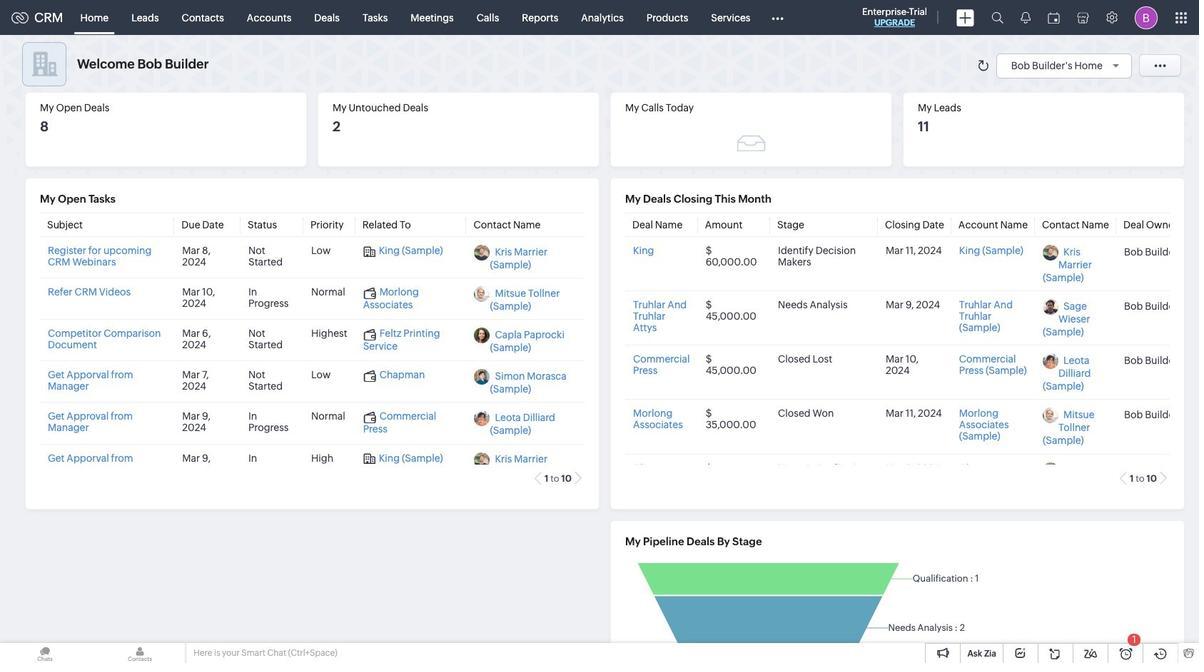 Task type: describe. For each thing, give the bounding box(es) containing it.
signals image
[[1021, 11, 1031, 24]]

signals element
[[1013, 0, 1040, 35]]

search element
[[983, 0, 1013, 35]]

create menu element
[[948, 0, 983, 35]]



Task type: vqa. For each thing, say whether or not it's contained in the screenshot.
Leads by Ownership link
no



Task type: locate. For each thing, give the bounding box(es) containing it.
chats image
[[0, 643, 90, 663]]

profile element
[[1127, 0, 1167, 35]]

search image
[[992, 11, 1004, 24]]

calendar image
[[1048, 12, 1060, 23]]

create menu image
[[957, 9, 975, 26]]

contacts image
[[95, 643, 185, 663]]

logo image
[[11, 12, 29, 23]]

Other Modules field
[[762, 6, 793, 29]]

profile image
[[1135, 6, 1158, 29]]



